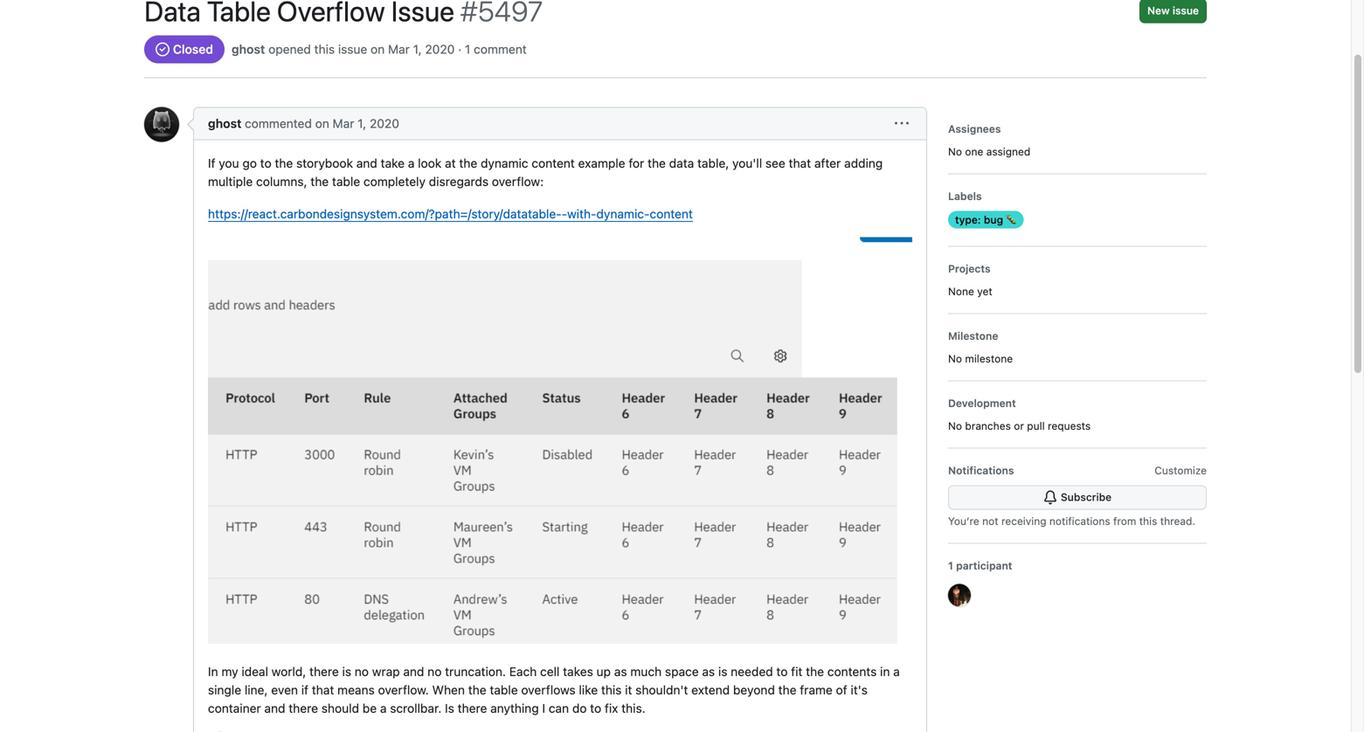 Task type: describe. For each thing, give the bounding box(es) containing it.
ghost link for opened this issue
[[232, 42, 265, 56]]

storybook
[[296, 156, 353, 170]]

1 vertical spatial and
[[403, 665, 424, 679]]

the down truncation.
[[468, 683, 487, 698]]

cell
[[540, 665, 560, 679]]

milestone
[[949, 330, 999, 342]]

world,
[[272, 665, 306, 679]]

take
[[381, 156, 405, 170]]

ghost opened this issue on mar 1, 2020 · 1 comment
[[232, 42, 527, 56]]

projects
[[949, 263, 991, 275]]

select projects element
[[949, 261, 1207, 299]]

table,
[[698, 156, 729, 170]]

issue closed image
[[156, 42, 170, 56]]

look
[[418, 156, 442, 170]]

notifications
[[949, 465, 1015, 477]]

it's
[[851, 683, 868, 698]]

to inside if you go to the storybook and take a look at the dynamic content example for the data table, you'll see that after adding multiple columns, the table completely disregards overflow:
[[260, 156, 272, 170]]

ghost for ghost opened this issue on mar 1, 2020 · 1 comment
[[232, 42, 265, 56]]

2 as from the left
[[702, 665, 715, 679]]

the down fit at the bottom right of page
[[779, 683, 797, 698]]

line,
[[245, 683, 268, 698]]

fit
[[791, 665, 803, 679]]

this.
[[622, 702, 646, 716]]

1 vertical spatial on
[[315, 116, 329, 131]]

0 vertical spatial 1,
[[413, 42, 422, 56]]

means
[[338, 683, 375, 698]]

that inside if you go to the storybook and take a look at the dynamic content example for the data table, you'll see that after adding multiple columns, the table completely disregards overflow:
[[789, 156, 811, 170]]

no for no one assigned
[[949, 146, 963, 158]]

if you go to the storybook and take a look at the dynamic content example for the data table, you'll see that after adding multiple columns, the table completely disregards overflow:
[[208, 156, 883, 189]]

with-
[[567, 207, 597, 221]]

development
[[949, 397, 1017, 410]]

if
[[301, 683, 309, 698]]

scrollbar.
[[390, 702, 442, 716]]

1 vertical spatial to
[[777, 665, 788, 679]]

no milestone
[[949, 353, 1013, 365]]

·
[[458, 42, 462, 56]]

notifications
[[1050, 515, 1111, 528]]

opened
[[269, 42, 311, 56]]

ghost commented on mar 1, 2020
[[208, 116, 400, 131]]

extend
[[692, 683, 730, 698]]

is
[[445, 702, 455, 716]]

ideal
[[242, 665, 268, 679]]

a inside if you go to the storybook and take a look at the dynamic content example for the data table, you'll see that after adding multiple columns, the table completely disregards overflow:
[[408, 156, 415, 170]]

my
[[222, 665, 238, 679]]

ghost link for commented
[[208, 116, 242, 131]]

pull
[[1027, 420, 1045, 432]]

adding
[[845, 156, 883, 170]]

comment
[[474, 42, 527, 56]]

in
[[880, 665, 890, 679]]

or
[[1014, 420, 1025, 432]]

takes
[[563, 665, 593, 679]]

content inside if you go to the storybook and take a look at the dynamic content example for the data table, you'll see that after adding multiple columns, the table completely disregards overflow:
[[532, 156, 575, 170]]

2 vertical spatial and
[[264, 702, 285, 716]]

dynamic-
[[597, 207, 650, 221]]

table inside if you go to the storybook and take a look at the dynamic content example for the data table, you'll see that after adding multiple columns, the table completely disregards overflow:
[[332, 174, 360, 189]]

fix
[[605, 702, 618, 716]]

yet
[[978, 285, 993, 298]]

thread.
[[1161, 515, 1196, 528]]

of
[[836, 683, 848, 698]]

1 as from the left
[[614, 665, 627, 679]]

multiple
[[208, 174, 253, 189]]

assignees
[[949, 123, 1001, 135]]

new issue
[[1148, 4, 1199, 17]]

completely
[[364, 174, 426, 189]]

1 horizontal spatial to
[[590, 702, 602, 716]]

frame
[[800, 683, 833, 698]]

even
[[271, 683, 298, 698]]

overflows
[[521, 683, 576, 698]]

for
[[629, 156, 645, 170]]

@ghost image
[[144, 107, 179, 142]]

1 horizontal spatial issue
[[1173, 4, 1199, 17]]

anything
[[491, 702, 539, 716]]

do
[[573, 702, 587, 716]]

no branches or pull requests
[[949, 420, 1091, 432]]

2 is from the left
[[719, 665, 728, 679]]

requests
[[1048, 420, 1091, 432]]

the right the for
[[648, 156, 666, 170]]

needed
[[731, 665, 773, 679]]

type: bug 🐛
[[956, 214, 1017, 226]]

select assignees element
[[949, 121, 1207, 160]]

no for no branches or pull requests
[[949, 420, 963, 432]]

in
[[208, 665, 218, 679]]

be
[[363, 702, 377, 716]]

0 horizontal spatial a
[[380, 702, 387, 716]]

from
[[1114, 515, 1137, 528]]

link issues element
[[949, 396, 1207, 434]]

2 horizontal spatial this
[[1140, 515, 1158, 528]]

there down if
[[289, 702, 318, 716]]

this inside in my ideal world, there is no wrap and no truncation. each cell takes up as much space as is needed to fit the contents in a single line, even if that means overflow. when the table overflows like this it shouldn't extend beyond the frame of it's container and there should be a scrollbar. is there anything i can do to fix this.
[[601, 683, 622, 698]]

1 no from the left
[[355, 665, 369, 679]]



Task type: locate. For each thing, give the bounding box(es) containing it.
table down storybook
[[332, 174, 360, 189]]

0 horizontal spatial that
[[312, 683, 334, 698]]

data
[[669, 156, 694, 170]]

you're
[[949, 515, 980, 528]]

add or remove reactions element
[[208, 732, 231, 733]]

2 horizontal spatial and
[[403, 665, 424, 679]]

0 horizontal spatial content
[[532, 156, 575, 170]]

0 vertical spatial content
[[532, 156, 575, 170]]

https://react.carbondesignsystem.com/?path=/story/datatable-
[[208, 207, 562, 221]]

0 vertical spatial no
[[949, 146, 963, 158]]

1 vertical spatial that
[[312, 683, 334, 698]]

is
[[342, 665, 352, 679], [719, 665, 728, 679]]

1, left the ·
[[413, 42, 422, 56]]

is up 'means'
[[342, 665, 352, 679]]

1 vertical spatial mar
[[333, 116, 354, 131]]

no down milestone
[[949, 353, 963, 365]]

on up on mar 1, 2020 link at the left of page
[[371, 42, 385, 56]]

1 vertical spatial 2020
[[370, 116, 400, 131]]

0 horizontal spatial no
[[355, 665, 369, 679]]

ghost left the opened
[[232, 42, 265, 56]]

a
[[408, 156, 415, 170], [894, 665, 900, 679], [380, 702, 387, 716]]

show options image
[[895, 117, 909, 131]]

i
[[542, 702, 546, 716]]

on up storybook
[[315, 116, 329, 131]]

no left branches
[[949, 420, 963, 432]]

no inside link issues element
[[949, 420, 963, 432]]

no up when
[[428, 665, 442, 679]]

1 horizontal spatial this
[[601, 683, 622, 698]]

1 horizontal spatial no
[[428, 665, 442, 679]]

to right go
[[260, 156, 272, 170]]

to
[[260, 156, 272, 170], [777, 665, 788, 679], [590, 702, 602, 716]]

ghost link up you
[[208, 116, 242, 131]]

1 is from the left
[[342, 665, 352, 679]]

that
[[789, 156, 811, 170], [312, 683, 334, 698]]

this right the opened
[[314, 42, 335, 56]]

receiving
[[1002, 515, 1047, 528]]

example
[[578, 156, 626, 170]]

0 vertical spatial 1
[[465, 42, 471, 56]]

there right is on the left of the page
[[458, 702, 487, 716]]

issue right the opened
[[338, 42, 367, 56]]

1 vertical spatial 1,
[[358, 116, 367, 131]]

2 vertical spatial no
[[949, 420, 963, 432]]

1 vertical spatial issue
[[338, 42, 367, 56]]

issue
[[1173, 4, 1199, 17], [338, 42, 367, 56]]

0 vertical spatial ghost link
[[232, 42, 265, 56]]

you're not receiving notifications from this thread.
[[949, 515, 1196, 528]]

commented
[[245, 116, 312, 131]]

columns,
[[256, 174, 307, 189]]

not
[[983, 515, 999, 528]]

and down even
[[264, 702, 285, 716]]

in my ideal world, there is no wrap and no truncation. each cell takes up as much space as is needed to fit the contents in a single line, even if that means overflow. when the table overflows like this it shouldn't extend beyond the frame of it's container and there should be a scrollbar. is there anything i can do to fix this.
[[208, 665, 900, 716]]

3 no from the top
[[949, 420, 963, 432]]

table up anything
[[490, 683, 518, 698]]

to left fix
[[590, 702, 602, 716]]

1 right the ·
[[465, 42, 471, 56]]

type: bug 🐛 link
[[949, 211, 1024, 229]]

and left take
[[356, 156, 378, 170]]

new issue link
[[1140, 0, 1207, 23]]

the down storybook
[[311, 174, 329, 189]]

the up columns, at the top of the page
[[275, 156, 293, 170]]

beyond
[[733, 683, 775, 698]]

overflow.
[[378, 683, 429, 698]]

after
[[815, 156, 841, 170]]

wrap
[[372, 665, 400, 679]]

should
[[322, 702, 359, 716]]

0 horizontal spatial 1
[[465, 42, 471, 56]]

each
[[509, 665, 537, 679]]

subscribe button
[[949, 486, 1207, 510]]

0 vertical spatial this
[[314, 42, 335, 56]]

is up the extend
[[719, 665, 728, 679]]

the right fit at the bottom right of page
[[806, 665, 824, 679]]

1 vertical spatial this
[[1140, 515, 1158, 528]]

no left one
[[949, 146, 963, 158]]

ghost for ghost commented on mar 1, 2020
[[208, 116, 242, 131]]

0 horizontal spatial issue
[[338, 42, 367, 56]]

when
[[432, 683, 465, 698]]

issue right new
[[1173, 4, 1199, 17]]

none yet
[[949, 285, 993, 298]]

select milestones element
[[949, 328, 1207, 367]]

1 horizontal spatial 2020
[[425, 42, 455, 56]]

this right the from
[[1140, 515, 1158, 528]]

on
[[371, 42, 385, 56], [315, 116, 329, 131]]

2 horizontal spatial a
[[894, 665, 900, 679]]

1
[[465, 42, 471, 56], [949, 560, 954, 572]]

0 vertical spatial 2020
[[425, 42, 455, 56]]

and up overflow. at the bottom left of the page
[[403, 665, 424, 679]]

no up 'means'
[[355, 665, 369, 679]]

as up the extend
[[702, 665, 715, 679]]

mar left the ·
[[388, 42, 410, 56]]

0 vertical spatial to
[[260, 156, 272, 170]]

ghost link left the opened
[[232, 42, 265, 56]]

no one assigned
[[949, 146, 1031, 158]]

0 vertical spatial and
[[356, 156, 378, 170]]

2020
[[425, 42, 455, 56], [370, 116, 400, 131]]

no for no milestone
[[949, 353, 963, 365]]

no inside select assignees element
[[949, 146, 963, 158]]

new
[[1148, 4, 1170, 17]]

1, up completely
[[358, 116, 367, 131]]

1 vertical spatial table
[[490, 683, 518, 698]]

this
[[314, 42, 335, 56], [1140, 515, 1158, 528], [601, 683, 622, 698]]

mar up storybook
[[333, 116, 354, 131]]

1 horizontal spatial a
[[408, 156, 415, 170]]

2 vertical spatial to
[[590, 702, 602, 716]]

there right world,
[[310, 665, 339, 679]]

0 vertical spatial on
[[371, 42, 385, 56]]

0 vertical spatial ghost
[[232, 42, 265, 56]]

1 horizontal spatial as
[[702, 665, 715, 679]]

none
[[949, 285, 975, 298]]

ghost up you
[[208, 116, 242, 131]]

-
[[562, 207, 567, 221]]

that right see
[[789, 156, 811, 170]]

1 horizontal spatial mar
[[388, 42, 410, 56]]

1 horizontal spatial is
[[719, 665, 728, 679]]

0 horizontal spatial to
[[260, 156, 272, 170]]

0 horizontal spatial is
[[342, 665, 352, 679]]

0 horizontal spatial and
[[264, 702, 285, 716]]

a right in
[[894, 665, 900, 679]]

2 horizontal spatial to
[[777, 665, 788, 679]]

see
[[766, 156, 786, 170]]

can
[[549, 702, 569, 716]]

2020 left the ·
[[425, 42, 455, 56]]

you'll
[[733, 156, 762, 170]]

ghost
[[232, 42, 265, 56], [208, 116, 242, 131]]

participant
[[957, 560, 1013, 572]]

1 vertical spatial 1
[[949, 560, 954, 572]]

on mar 1, 2020 link
[[315, 116, 400, 131]]

single
[[208, 683, 241, 698]]

0 vertical spatial mar
[[388, 42, 410, 56]]

there
[[310, 665, 339, 679], [289, 702, 318, 716], [458, 702, 487, 716]]

a left look
[[408, 156, 415, 170]]

a right be
[[380, 702, 387, 716]]

at
[[445, 156, 456, 170]]

customize
[[1155, 465, 1207, 477]]

1 vertical spatial a
[[894, 665, 900, 679]]

and inside if you go to the storybook and take a look at the dynamic content example for the data table, you'll see that after adding multiple columns, the table completely disregards overflow:
[[356, 156, 378, 170]]

assigned
[[987, 146, 1031, 158]]

2 no from the top
[[949, 353, 963, 365]]

type:
[[956, 214, 981, 226]]

as
[[614, 665, 627, 679], [702, 665, 715, 679]]

this left it
[[601, 683, 622, 698]]

https://react.carbondesignsystem.com/?path=/story/datatable--with-dynamic-content link
[[208, 207, 693, 221]]

table inside in my ideal world, there is no wrap and no truncation. each cell takes up as much space as is needed to fit the contents in a single line, even if that means overflow. when the table overflows like this it shouldn't extend beyond the frame of it's container and there should be a scrollbar. is there anything i can do to fix this.
[[490, 683, 518, 698]]

2 no from the left
[[428, 665, 442, 679]]

much
[[631, 665, 662, 679]]

1 horizontal spatial table
[[490, 683, 518, 698]]

0 vertical spatial issue
[[1173, 4, 1199, 17]]

1 horizontal spatial that
[[789, 156, 811, 170]]

1 vertical spatial no
[[949, 353, 963, 365]]

like
[[579, 683, 598, 698]]

bug
[[984, 214, 1004, 226]]

bell image
[[1044, 491, 1058, 505]]

0 vertical spatial table
[[332, 174, 360, 189]]

image image
[[208, 237, 913, 644]]

0 horizontal spatial this
[[314, 42, 335, 56]]

content up the overflow:
[[532, 156, 575, 170]]

subscribe
[[1061, 491, 1112, 504]]

overflow:
[[492, 174, 544, 189]]

if
[[208, 156, 216, 170]]

closed
[[173, 42, 213, 56]]

1 horizontal spatial 1
[[949, 560, 954, 572]]

disregards
[[429, 174, 489, 189]]

1 horizontal spatial on
[[371, 42, 385, 56]]

0 horizontal spatial 2020
[[370, 116, 400, 131]]

content down the data
[[650, 207, 693, 221]]

0 vertical spatial that
[[789, 156, 811, 170]]

https://react.carbondesignsystem.com/?path=/story/datatable--with-dynamic-content
[[208, 207, 693, 221]]

as right up
[[614, 665, 627, 679]]

1 no from the top
[[949, 146, 963, 158]]

1 up @tw15egan icon
[[949, 560, 954, 572]]

that inside in my ideal world, there is no wrap and no truncation. each cell takes up as much space as is needed to fit the contents in a single line, even if that means overflow. when the table overflows like this it shouldn't extend beyond the frame of it's container and there should be a scrollbar. is there anything i can do to fix this.
[[312, 683, 334, 698]]

0 horizontal spatial table
[[332, 174, 360, 189]]

1 horizontal spatial content
[[650, 207, 693, 221]]

dynamic
[[481, 156, 529, 170]]

2 vertical spatial a
[[380, 702, 387, 716]]

up
[[597, 665, 611, 679]]

1 vertical spatial content
[[650, 207, 693, 221]]

go
[[243, 156, 257, 170]]

that right if
[[312, 683, 334, 698]]

1 vertical spatial ghost
[[208, 116, 242, 131]]

the right 'at'
[[459, 156, 478, 170]]

0 horizontal spatial 1,
[[358, 116, 367, 131]]

contents
[[828, 665, 877, 679]]

1 horizontal spatial 1,
[[413, 42, 422, 56]]

truncation.
[[445, 665, 506, 679]]

1 vertical spatial ghost link
[[208, 116, 242, 131]]

no
[[949, 146, 963, 158], [949, 353, 963, 365], [949, 420, 963, 432]]

0 horizontal spatial mar
[[333, 116, 354, 131]]

shouldn't
[[636, 683, 688, 698]]

milestone
[[965, 353, 1013, 365]]

no inside select milestones 'element'
[[949, 353, 963, 365]]

@tw15egan image
[[949, 584, 971, 607]]

0 horizontal spatial on
[[315, 116, 329, 131]]

2020 up take
[[370, 116, 400, 131]]

2 vertical spatial this
[[601, 683, 622, 698]]

you
[[219, 156, 239, 170]]

0 horizontal spatial as
[[614, 665, 627, 679]]

mar
[[388, 42, 410, 56], [333, 116, 354, 131]]

the
[[275, 156, 293, 170], [459, 156, 478, 170], [648, 156, 666, 170], [311, 174, 329, 189], [806, 665, 824, 679], [468, 683, 487, 698], [779, 683, 797, 698]]

🐛
[[1007, 214, 1017, 226]]

to left fit at the bottom right of page
[[777, 665, 788, 679]]

space
[[665, 665, 699, 679]]

0 vertical spatial a
[[408, 156, 415, 170]]

and
[[356, 156, 378, 170], [403, 665, 424, 679], [264, 702, 285, 716]]

1 horizontal spatial and
[[356, 156, 378, 170]]



Task type: vqa. For each thing, say whether or not it's contained in the screenshot.


